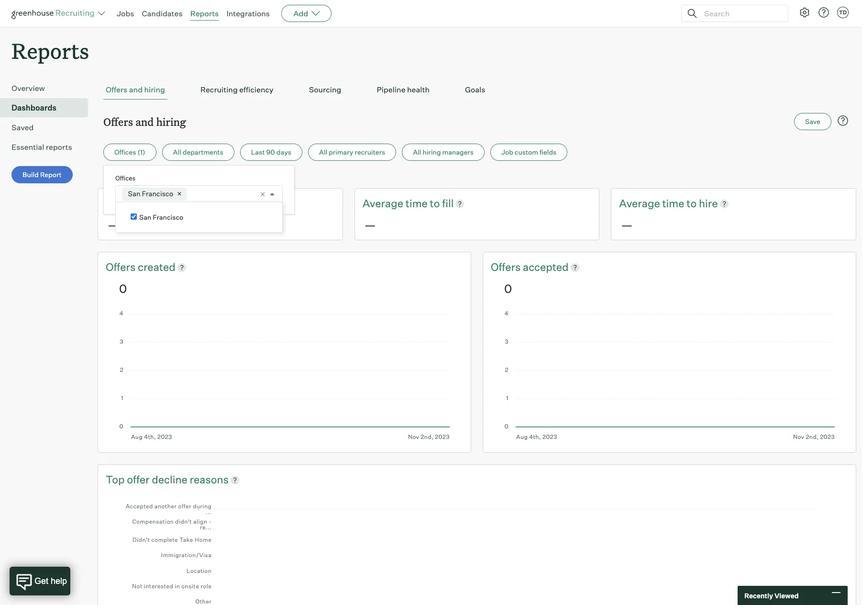 Task type: locate. For each thing, give the bounding box(es) containing it.
san francisco
[[128, 189, 173, 198], [139, 213, 183, 221]]

1 horizontal spatial reports
[[190, 9, 219, 18]]

0 for created
[[119, 281, 127, 296]]

1 horizontal spatial to link
[[687, 196, 699, 211]]

decline
[[152, 473, 188, 486]]

1 average link from the left
[[363, 196, 406, 211]]

Search text field
[[702, 6, 780, 20]]

san francisco down 2,
[[128, 189, 173, 198]]

offers and hiring
[[106, 85, 165, 94], [103, 114, 186, 129]]

offices
[[114, 148, 136, 156], [115, 174, 136, 182]]

time link for fill
[[406, 196, 430, 211]]

goals
[[465, 85, 486, 94]]

jobs link
[[117, 9, 134, 18]]

time
[[406, 197, 428, 210], [663, 197, 685, 210]]

0 vertical spatial francisco
[[142, 189, 173, 198]]

time for fill
[[406, 197, 428, 210]]

1 — from the left
[[108, 218, 119, 232]]

all for all primary recruiters
[[319, 148, 328, 156]]

1 0 from the left
[[119, 281, 127, 296]]

0 horizontal spatial 0
[[119, 281, 127, 296]]

offer link
[[127, 472, 152, 487]]

1 horizontal spatial all
[[319, 148, 328, 156]]

0 vertical spatial offices
[[114, 148, 136, 156]]

recruiting efficiency button
[[198, 80, 276, 100]]

0 vertical spatial offers and hiring
[[106, 85, 165, 94]]

0 horizontal spatial average time to
[[363, 197, 442, 210]]

time left hire
[[663, 197, 685, 210]]

1 horizontal spatial average time to
[[620, 197, 699, 210]]

nov
[[129, 173, 142, 182]]

integrations
[[227, 9, 270, 18]]

to link
[[430, 196, 442, 211], [687, 196, 699, 211]]

offices (1) button
[[103, 144, 156, 161]]

reports right the candidates link
[[190, 9, 219, 18]]

1 vertical spatial offices
[[115, 174, 136, 182]]

td button
[[838, 7, 849, 18]]

offers link
[[106, 260, 138, 275], [491, 260, 523, 275]]

to left fill
[[430, 197, 440, 210]]

to link for fill
[[430, 196, 442, 211]]

francisco down 2023
[[142, 189, 173, 198]]

0 horizontal spatial average
[[363, 197, 404, 210]]

1 vertical spatial san francisco
[[139, 213, 183, 221]]

goals button
[[463, 80, 488, 100]]

2 horizontal spatial all
[[413, 148, 421, 156]]

build report
[[22, 170, 62, 179]]

average time to
[[363, 197, 442, 210], [620, 197, 699, 210]]

average link
[[363, 196, 406, 211], [620, 196, 663, 211]]

recruiting efficiency
[[201, 85, 274, 94]]

decline link
[[152, 472, 190, 487]]

all
[[173, 148, 181, 156], [319, 148, 328, 156], [413, 148, 421, 156]]

health
[[407, 85, 430, 94]]

time left fill
[[406, 197, 428, 210]]

0 horizontal spatial to link
[[430, 196, 442, 211]]

time link left 'hire' link
[[663, 196, 687, 211]]

all for all hiring managers
[[413, 148, 421, 156]]

2 time link from the left
[[663, 196, 687, 211]]

average time to for fill
[[363, 197, 442, 210]]

0 horizontal spatial —
[[108, 218, 119, 232]]

san right the 'san francisco' 'checkbox'
[[139, 213, 151, 221]]

1 horizontal spatial to
[[687, 197, 697, 210]]

average link for fill
[[363, 196, 406, 211]]

-
[[124, 173, 127, 182]]

2 vertical spatial hiring
[[423, 148, 441, 156]]

3 all from the left
[[413, 148, 421, 156]]

2 offers link from the left
[[491, 260, 523, 275]]

last 90 days button
[[240, 144, 302, 161]]

average
[[363, 197, 404, 210], [620, 197, 660, 210]]

offices inside offices (1) button
[[114, 148, 136, 156]]

offers
[[106, 85, 127, 94], [103, 114, 133, 129], [106, 260, 138, 273], [491, 260, 523, 273]]

0 horizontal spatial offers link
[[106, 260, 138, 275]]

1 average from the left
[[363, 197, 404, 210]]

2 to from the left
[[687, 197, 697, 210]]

2 to link from the left
[[687, 196, 699, 211]]

accepted
[[523, 260, 569, 273]]

0 horizontal spatial reports
[[11, 36, 89, 65]]

to left hire
[[687, 197, 697, 210]]

job custom fields button
[[491, 144, 568, 161]]

offers and hiring inside button
[[106, 85, 165, 94]]

hire
[[699, 197, 718, 210]]

1 vertical spatial hiring
[[156, 114, 186, 129]]

0 horizontal spatial time link
[[406, 196, 430, 211]]

1 horizontal spatial time link
[[663, 196, 687, 211]]

3 — from the left
[[621, 218, 633, 232]]

time link left fill link
[[406, 196, 430, 211]]

1 vertical spatial and
[[136, 114, 154, 129]]

offices for offices
[[115, 174, 136, 182]]

faq image
[[838, 115, 849, 126]]

all departments
[[173, 148, 223, 156]]

2 average link from the left
[[620, 196, 663, 211]]

2 horizontal spatial —
[[621, 218, 633, 232]]

1 horizontal spatial offers link
[[491, 260, 523, 275]]

all left 'departments'
[[173, 148, 181, 156]]

1 vertical spatial offers and hiring
[[103, 114, 186, 129]]

xychart image
[[119, 311, 450, 440], [505, 311, 835, 440], [119, 496, 835, 605]]

fill link
[[442, 196, 454, 211]]

hire link
[[699, 196, 718, 211]]

to for fill
[[430, 197, 440, 210]]

2,
[[143, 173, 149, 182]]

pipeline health button
[[375, 80, 432, 100]]

candidates link
[[142, 9, 183, 18]]

0 horizontal spatial to
[[430, 197, 440, 210]]

to for hire
[[687, 197, 697, 210]]

0 horizontal spatial all
[[173, 148, 181, 156]]

all left primary
[[319, 148, 328, 156]]

1 all from the left
[[173, 148, 181, 156]]

1 to link from the left
[[430, 196, 442, 211]]

1 average time to from the left
[[363, 197, 442, 210]]

to link for hire
[[687, 196, 699, 211]]

jobs
[[117, 9, 134, 18]]

job custom fields
[[502, 148, 557, 156]]

0 for accepted
[[505, 281, 512, 296]]

2 time from the left
[[663, 197, 685, 210]]

and
[[129, 85, 143, 94], [136, 114, 154, 129]]

offer
[[127, 473, 150, 486]]

reasons
[[190, 473, 229, 486]]

san down nov
[[128, 189, 140, 198]]

xychart image for accepted
[[505, 311, 835, 440]]

all departments button
[[162, 144, 234, 161]]

all left the managers
[[413, 148, 421, 156]]

2023
[[151, 173, 167, 182]]

0 vertical spatial san francisco
[[128, 189, 173, 198]]

2 all from the left
[[319, 148, 328, 156]]

1 offers link from the left
[[106, 260, 138, 275]]

2 — from the left
[[365, 218, 376, 232]]

0 vertical spatial reports
[[190, 9, 219, 18]]

0 horizontal spatial average link
[[363, 196, 406, 211]]

reports down greenhouse recruiting image
[[11, 36, 89, 65]]

francisco
[[142, 189, 173, 198], [153, 213, 183, 221]]

pipeline
[[377, 85, 406, 94]]

tab list
[[103, 80, 851, 100]]

0 vertical spatial and
[[129, 85, 143, 94]]

reports link
[[190, 9, 219, 18]]

1 horizontal spatial average link
[[620, 196, 663, 211]]

1 to from the left
[[430, 197, 440, 210]]

1 time link from the left
[[406, 196, 430, 211]]

overview
[[11, 83, 45, 93]]

recruiters
[[355, 148, 385, 156]]

2 average time to from the left
[[620, 197, 699, 210]]

francisco down acceptance link
[[153, 213, 183, 221]]

—
[[108, 218, 119, 232], [365, 218, 376, 232], [621, 218, 633, 232]]

save
[[806, 117, 821, 126]]

— for hire
[[621, 218, 633, 232]]

essential reports link
[[11, 141, 84, 153]]

add button
[[282, 5, 332, 22]]

1 horizontal spatial average
[[620, 197, 660, 210]]

2 0 from the left
[[505, 281, 512, 296]]

reports
[[190, 9, 219, 18], [11, 36, 89, 65]]

san francisco down acceptance link
[[139, 213, 183, 221]]

1 vertical spatial san
[[139, 213, 151, 221]]

1 horizontal spatial —
[[365, 218, 376, 232]]

1 horizontal spatial time
[[663, 197, 685, 210]]

1 time from the left
[[406, 197, 428, 210]]

2 average from the left
[[620, 197, 660, 210]]

rate link
[[192, 196, 211, 211]]

0 horizontal spatial time
[[406, 197, 428, 210]]

0
[[119, 281, 127, 296], [505, 281, 512, 296]]

1 horizontal spatial 0
[[505, 281, 512, 296]]

0 vertical spatial hiring
[[144, 85, 165, 94]]

custom
[[515, 148, 538, 156]]



Task type: vqa. For each thing, say whether or not it's contained in the screenshot.
santa clara university
no



Task type: describe. For each thing, give the bounding box(es) containing it.
sourcing
[[309, 85, 341, 94]]

time for hire
[[663, 197, 685, 210]]

acceptance
[[132, 197, 189, 210]]

average for hire
[[620, 197, 660, 210]]

90
[[266, 148, 275, 156]]

offer link
[[106, 196, 132, 211]]

report
[[40, 170, 62, 179]]

top
[[106, 473, 125, 486]]

xychart image for created
[[119, 311, 450, 440]]

departments
[[183, 148, 223, 156]]

primary
[[329, 148, 354, 156]]

accepted link
[[523, 260, 569, 275]]

top offer decline
[[106, 473, 190, 486]]

created
[[138, 260, 176, 273]]

offices (1)
[[114, 148, 145, 156]]

offers and hiring button
[[103, 80, 167, 100]]

dashboards link
[[11, 102, 84, 114]]

offices for offices (1)
[[114, 148, 136, 156]]

last 90 days
[[251, 148, 291, 156]]

add
[[293, 9, 308, 18]]

all primary recruiters
[[319, 148, 385, 156]]

all hiring managers
[[413, 148, 474, 156]]

managers
[[443, 148, 474, 156]]

build
[[22, 170, 39, 179]]

average for fill
[[363, 197, 404, 210]]

configure image
[[799, 7, 811, 18]]

offers link for created
[[106, 260, 138, 275]]

recently viewed
[[745, 591, 799, 600]]

and inside button
[[129, 85, 143, 94]]

top link
[[106, 472, 127, 487]]

— for fill
[[365, 218, 376, 232]]

created link
[[138, 260, 176, 275]]

efficiency
[[239, 85, 274, 94]]

candidates
[[142, 9, 183, 18]]

job
[[502, 148, 514, 156]]

average time to for hire
[[620, 197, 699, 210]]

td
[[840, 9, 847, 16]]

offers inside button
[[106, 85, 127, 94]]

time link for hire
[[663, 196, 687, 211]]

reasons link
[[190, 472, 229, 487]]

fill
[[442, 197, 454, 210]]

essential
[[11, 142, 44, 152]]

average link for hire
[[620, 196, 663, 211]]

1 vertical spatial reports
[[11, 36, 89, 65]]

all primary recruiters button
[[308, 144, 396, 161]]

rate
[[192, 197, 211, 210]]

all for all departments
[[173, 148, 181, 156]]

reports
[[46, 142, 72, 152]]

greenhouse recruiting image
[[11, 8, 98, 19]]

hiring inside tab list
[[144, 85, 165, 94]]

fields
[[540, 148, 557, 156]]

recruiting
[[201, 85, 238, 94]]

recently
[[745, 591, 774, 600]]

offer
[[106, 197, 130, 210]]

saved
[[11, 123, 34, 132]]

offers link for accepted
[[491, 260, 523, 275]]

dashboards
[[11, 103, 57, 113]]

td button
[[836, 5, 851, 20]]

1 vertical spatial francisco
[[153, 213, 183, 221]]

save button
[[795, 113, 832, 130]]

acceptance link
[[132, 196, 192, 211]]

integrations link
[[227, 9, 270, 18]]

essential reports
[[11, 142, 72, 152]]

viewed
[[775, 591, 799, 600]]

San Francisco checkbox
[[131, 214, 137, 220]]

pipeline health
[[377, 85, 430, 94]]

saved link
[[11, 122, 84, 133]]

days
[[277, 148, 291, 156]]

all hiring managers button
[[402, 144, 485, 161]]

0 vertical spatial san
[[128, 189, 140, 198]]

4
[[118, 173, 123, 182]]

last
[[251, 148, 265, 156]]

aug 4 - nov 2, 2023
[[103, 173, 167, 182]]

(1)
[[138, 148, 145, 156]]

overview link
[[11, 82, 84, 94]]

aug
[[103, 173, 117, 182]]

build report button
[[11, 166, 73, 183]]

offer acceptance
[[106, 197, 192, 210]]

sourcing button
[[307, 80, 344, 100]]

tab list containing offers and hiring
[[103, 80, 851, 100]]



